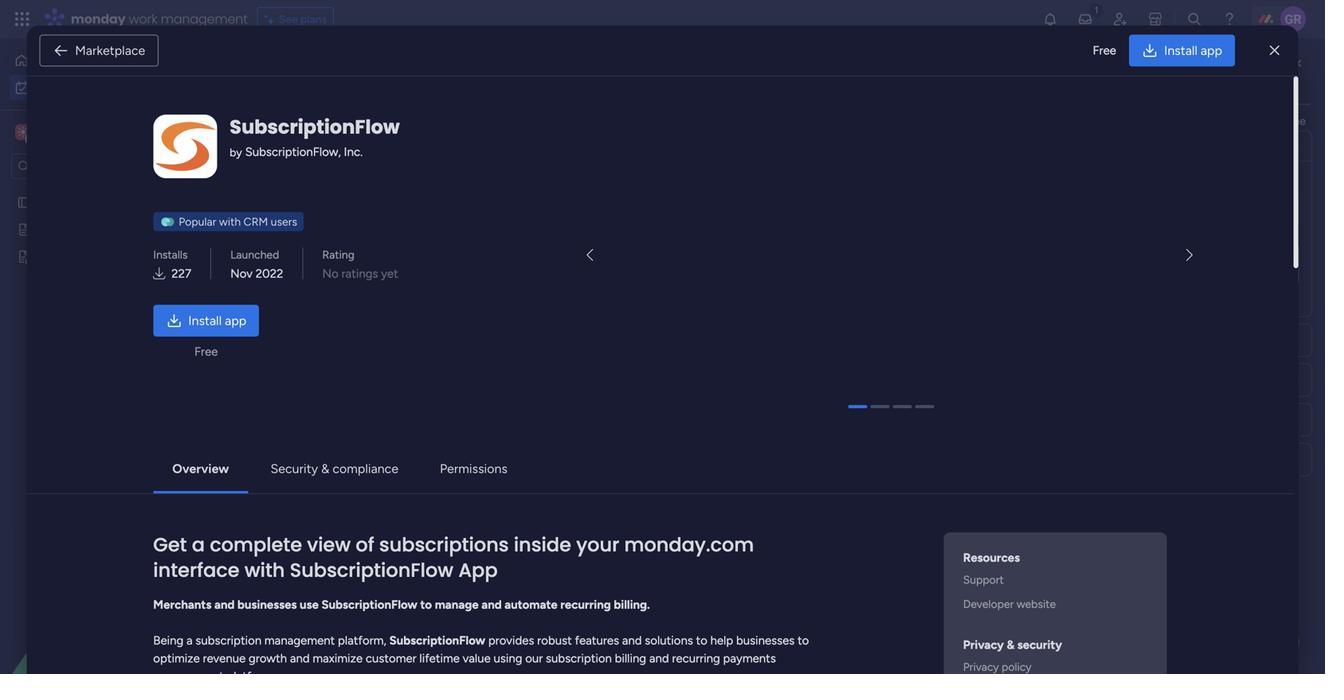 Task type: vqa. For each thing, say whether or not it's contained in the screenshot.
the caret down 'image'
no



Task type: describe. For each thing, give the bounding box(es) containing it.
today
[[269, 254, 314, 274]]

update feed image
[[1077, 11, 1093, 27]]

0 inside later / 0 items
[[319, 574, 326, 587]]

project for project management
[[810, 489, 846, 502]]

greg robinson image
[[1281, 6, 1306, 32]]

ratings
[[341, 267, 378, 281]]

provides
[[488, 634, 534, 648]]

growth
[[249, 652, 287, 666]]

popular
[[179, 215, 216, 229]]

privacy & security privacy policy
[[963, 639, 1062, 674]]

management inside provides robust features and solutions to help businesses to optimize revenue growth and maximize customer lifetime value using our subscription billing and recurring payments management platform.
[[153, 670, 224, 675]]

home link
[[10, 48, 194, 73]]

1 horizontal spatial free
[[1093, 43, 1116, 58]]

& for security
[[321, 462, 329, 477]]

v2 download image
[[153, 265, 165, 283]]

home option
[[10, 48, 194, 73]]

my work
[[235, 60, 342, 96]]

security & compliance
[[270, 462, 398, 477]]

no
[[322, 267, 339, 281]]

new item button
[[235, 126, 296, 151]]

website
[[1017, 598, 1056, 611]]

overview
[[172, 462, 229, 477]]

0 horizontal spatial businesses
[[237, 598, 297, 613]]

search everything image
[[1187, 11, 1202, 27]]

see plans button
[[257, 7, 334, 31]]

1 horizontal spatial install app
[[1164, 43, 1222, 58]]

2 new item from the top
[[259, 488, 308, 501]]

crm icon image
[[160, 214, 176, 230]]

see
[[279, 12, 298, 26]]

inside
[[514, 532, 571, 559]]

monday marketplace image
[[1147, 11, 1163, 27]]

interface
[[153, 558, 240, 584]]

next
[[269, 455, 300, 475]]

/ up 'customer' on the bottom left
[[380, 627, 387, 647]]

0 horizontal spatial free
[[194, 345, 218, 359]]

subscriptionflow inside get a complete view of subscriptions inside your monday.com interface with subscriptionflow app
[[290, 558, 453, 584]]

a for subscription
[[186, 634, 193, 648]]

being
[[153, 634, 184, 648]]

new inside new item button
[[241, 132, 265, 145]]

project management
[[810, 489, 914, 502]]

2022
[[256, 267, 283, 281]]

later / 0 items
[[269, 569, 357, 590]]

payments
[[723, 652, 776, 666]]

lifetime
[[419, 652, 460, 666]]

Filter dashboard by text search field
[[303, 126, 448, 151]]

boards,
[[1084, 114, 1120, 128]]

use
[[300, 598, 319, 613]]

0 vertical spatial with
[[219, 215, 241, 229]]

work
[[129, 10, 157, 28]]

see plans
[[279, 12, 327, 26]]

main content containing past dates /
[[211, 38, 1325, 675]]

2 privacy from the top
[[963, 661, 999, 674]]

items for today /
[[337, 258, 365, 272]]

app
[[458, 558, 498, 584]]

and down 'solutions'
[[649, 652, 669, 666]]

227
[[172, 267, 191, 281]]

using
[[494, 652, 522, 666]]

management
[[848, 489, 914, 502]]

1 horizontal spatial install app button
[[1129, 35, 1235, 67]]

stuck
[[1213, 487, 1242, 501]]

monday
[[71, 10, 126, 28]]

platform.
[[227, 670, 275, 675]]

help image
[[1222, 11, 1238, 27]]

people
[[1189, 114, 1224, 128]]

1 new item from the top
[[259, 316, 308, 329]]

1
[[356, 459, 361, 473]]

select product image
[[14, 11, 30, 27]]

yet
[[381, 267, 398, 281]]

items inside without a date / 0 items
[[401, 631, 428, 645]]

you'd
[[1226, 114, 1253, 128]]

marketplace
[[75, 43, 145, 58]]

2 vertical spatial new
[[259, 488, 282, 501]]

without
[[269, 627, 325, 647]]

later
[[269, 569, 304, 590]]

users
[[271, 215, 297, 229]]

resources support
[[963, 551, 1020, 587]]

/ right later
[[308, 569, 315, 590]]

popular with crm users element
[[153, 212, 304, 231]]

by
[[230, 146, 242, 159]]

project management link
[[807, 481, 955, 508]]

dates
[[304, 196, 345, 217]]

your
[[576, 532, 619, 559]]

rating no ratings yet
[[322, 248, 398, 281]]

rating
[[322, 248, 355, 262]]

1 vertical spatial app
[[225, 313, 246, 329]]

businesses inside provides robust features and solutions to help businesses to optimize revenue growth and maximize customer lifetime value using our subscription billing and recurring payments management platform.
[[736, 634, 795, 648]]

a for complete
[[192, 532, 205, 559]]

overview button
[[160, 453, 242, 485]]

greg robinson image
[[1046, 253, 1070, 277]]

lottie animation image
[[0, 514, 203, 675]]

to-
[[685, 489, 701, 502]]

week
[[304, 455, 341, 475]]

automate
[[505, 598, 558, 613]]

and left people at the right top
[[1168, 114, 1186, 128]]

subscriptionflow by subscriptionflow, inc.
[[230, 114, 400, 159]]

choose
[[1023, 114, 1062, 128]]

to-do
[[685, 489, 714, 502]]

being a subscription management platform, subscriptionflow
[[153, 634, 485, 648]]

marketplace arrow left image
[[587, 250, 593, 262]]

optimize
[[153, 652, 200, 666]]

maximize
[[313, 652, 363, 666]]

security & compliance button
[[258, 453, 411, 485]]

columns
[[1123, 114, 1165, 128]]

and right merchants
[[214, 598, 235, 613]]

policy
[[1002, 661, 1032, 674]]

subscriptionflow up subscriptionflow,
[[230, 114, 400, 141]]

like
[[1256, 114, 1272, 128]]

popular with crm users
[[179, 215, 297, 229]]

installs
[[153, 248, 188, 262]]

and right "manage"
[[481, 598, 502, 613]]

to
[[1249, 71, 1261, 85]]

workspace image
[[15, 124, 31, 141]]

features
[[575, 634, 619, 648]]

to do list
[[1249, 71, 1294, 85]]

see
[[1289, 114, 1306, 128]]

developer
[[963, 598, 1014, 611]]



Task type: locate. For each thing, give the bounding box(es) containing it.
0 horizontal spatial subscription
[[196, 634, 262, 648]]

today / 2 items
[[269, 254, 365, 274]]

None search field
[[303, 126, 448, 151]]

& inside button
[[321, 462, 329, 477]]

billing
[[615, 652, 646, 666]]

install app
[[1164, 43, 1222, 58], [188, 313, 246, 329]]

1 horizontal spatial &
[[1007, 639, 1015, 653]]

developer website
[[963, 598, 1056, 611]]

privacy up policy
[[963, 639, 1004, 653]]

1 vertical spatial item
[[285, 488, 308, 501]]

new item down 2022
[[259, 316, 308, 329]]

solutions
[[645, 634, 693, 648]]

& right security on the left
[[321, 462, 329, 477]]

/ left the 1
[[345, 455, 353, 475]]

0 vertical spatial new
[[241, 132, 265, 145]]

0 vertical spatial recurring
[[560, 598, 611, 613]]

install app button down 227
[[153, 305, 259, 337]]

recurring inside provides robust features and solutions to help businesses to optimize revenue growth and maximize customer lifetime value using our subscription billing and recurring payments management platform.
[[672, 652, 720, 666]]

2 public board image from the top
[[17, 222, 32, 237]]

1 vertical spatial items
[[329, 574, 357, 587]]

mar
[[1101, 488, 1118, 500]]

0 horizontal spatial &
[[321, 462, 329, 477]]

past
[[269, 196, 300, 217]]

next week / 1 item
[[269, 455, 386, 475]]

management right the "work"
[[161, 10, 248, 28]]

0 horizontal spatial app
[[225, 313, 246, 329]]

home
[[35, 54, 65, 67]]

1 horizontal spatial install
[[1164, 43, 1198, 58]]

1 vertical spatial public board image
[[17, 222, 32, 237]]

1 vertical spatial free
[[194, 345, 218, 359]]

new item down security on the left
[[259, 488, 308, 501]]

lottie animation element
[[0, 514, 203, 675]]

subscription
[[196, 634, 262, 648], [546, 652, 612, 666]]

0 vertical spatial free
[[1093, 43, 1116, 58]]

permissions button
[[427, 453, 520, 485]]

16
[[1121, 488, 1131, 500]]

privacy left policy
[[963, 661, 999, 674]]

value
[[463, 652, 491, 666]]

0 inside without a date / 0 items
[[391, 631, 398, 645]]

&
[[321, 462, 329, 477], [1007, 639, 1015, 653]]

/ right dates
[[349, 196, 356, 217]]

with inside get a complete view of subscriptions inside your monday.com interface with subscriptionflow app
[[245, 558, 285, 584]]

1 vertical spatial new
[[259, 316, 282, 329]]

merchants
[[153, 598, 212, 613]]

mar 16
[[1101, 488, 1131, 500]]

marketplace arrow right image
[[1186, 250, 1193, 262]]

0 vertical spatial subscription
[[196, 634, 262, 648]]

& up policy
[[1007, 639, 1015, 653]]

free
[[1093, 43, 1116, 58], [194, 345, 218, 359]]

monday work management
[[71, 10, 248, 28]]

1 vertical spatial install
[[188, 313, 222, 329]]

0 vertical spatial &
[[321, 462, 329, 477]]

recurring down help
[[672, 652, 720, 666]]

2 item from the top
[[285, 488, 308, 501]]

None text field
[[1033, 198, 1299, 226]]

1 vertical spatial new item
[[259, 488, 308, 501]]

invite members image
[[1112, 11, 1128, 27]]

0 vertical spatial app
[[1201, 43, 1222, 58]]

complete
[[210, 532, 302, 559]]

a right "being"
[[186, 634, 193, 648]]

help
[[710, 634, 733, 648]]

new
[[241, 132, 265, 145], [259, 316, 282, 329], [259, 488, 282, 501]]

recurring up features
[[560, 598, 611, 613]]

support
[[963, 574, 1004, 587]]

merchants and businesses use subscriptionflow to manage and automate recurring billing.
[[153, 598, 650, 613]]

new down 2022
[[259, 316, 282, 329]]

0 vertical spatial item
[[285, 316, 308, 329]]

date
[[342, 627, 376, 647]]

app down nov
[[225, 313, 246, 329]]

0 vertical spatial install
[[1164, 43, 1198, 58]]

1 vertical spatial recurring
[[672, 652, 720, 666]]

1 vertical spatial install app
[[188, 313, 246, 329]]

0 vertical spatial items
[[337, 258, 365, 272]]

1 vertical spatial businesses
[[736, 634, 795, 648]]

the
[[1064, 114, 1081, 128]]

& inside privacy & security privacy policy
[[1007, 639, 1015, 653]]

plans
[[300, 12, 327, 26]]

install app down nov
[[188, 313, 246, 329]]

0 vertical spatial privacy
[[963, 639, 1004, 653]]

subscription inside provides robust features and solutions to help businesses to optimize revenue growth and maximize customer lifetime value using our subscription billing and recurring payments management platform.
[[546, 652, 612, 666]]

inc.
[[344, 145, 363, 159]]

1 vertical spatial management
[[264, 634, 335, 648]]

1 item from the top
[[285, 316, 308, 329]]

1 vertical spatial privacy
[[963, 661, 999, 674]]

and down 'without'
[[290, 652, 310, 666]]

items right 2 at top
[[337, 258, 365, 272]]

get
[[153, 532, 187, 559]]

items up 'customer' on the bottom left
[[401, 631, 428, 645]]

robust
[[537, 634, 572, 648]]

new up by
[[241, 132, 265, 145]]

items inside today / 2 items
[[337, 258, 365, 272]]

1 vertical spatial 0
[[391, 631, 398, 645]]

1 vertical spatial install app button
[[153, 305, 259, 337]]

dapulse x slim image
[[1270, 41, 1280, 60]]

0 horizontal spatial item
[[268, 132, 290, 145]]

0 vertical spatial item
[[268, 132, 290, 145]]

0 vertical spatial public board image
[[17, 195, 32, 210]]

items inside later / 0 items
[[329, 574, 357, 587]]

get a complete view of subscriptions inside your monday.com interface with subscriptionflow app
[[153, 532, 754, 584]]

0 horizontal spatial recurring
[[560, 598, 611, 613]]

recurring
[[560, 598, 611, 613], [672, 652, 720, 666]]

permissions
[[440, 462, 508, 477]]

1 horizontal spatial subscription
[[546, 652, 612, 666]]

list
[[1280, 71, 1294, 85]]

1 vertical spatial subscription
[[546, 652, 612, 666]]

install app down search everything icon
[[1164, 43, 1222, 58]]

crm
[[244, 215, 268, 229]]

0 vertical spatial management
[[161, 10, 248, 28]]

management down optimize
[[153, 670, 224, 675]]

1 vertical spatial &
[[1007, 639, 1015, 653]]

install
[[1164, 43, 1198, 58], [188, 313, 222, 329]]

item down today
[[285, 316, 308, 329]]

new down 'next'
[[259, 488, 282, 501]]

subscriptionflow,
[[245, 145, 341, 159]]

billing.
[[614, 598, 650, 613]]

revenue
[[203, 652, 246, 666]]

install app button
[[1129, 35, 1235, 67], [153, 305, 259, 337]]

install app button down search everything icon
[[1129, 35, 1235, 67]]

project for project
[[259, 287, 295, 300]]

1 horizontal spatial project
[[810, 489, 846, 502]]

and
[[1168, 114, 1186, 128], [214, 598, 235, 613], [481, 598, 502, 613], [622, 634, 642, 648], [290, 652, 310, 666], [649, 652, 669, 666]]

launched
[[230, 248, 279, 262]]

do
[[1264, 71, 1277, 85]]

compliance
[[333, 462, 398, 477]]

businesses up payments
[[736, 634, 795, 648]]

subscriptions
[[379, 532, 509, 559]]

management up growth
[[264, 634, 335, 648]]

monday.com
[[624, 532, 754, 559]]

0 up 'customer' on the bottom left
[[391, 631, 398, 645]]

0 vertical spatial new item
[[259, 316, 308, 329]]

0 horizontal spatial 0
[[319, 574, 326, 587]]

customer
[[366, 652, 417, 666]]

a right get
[[192, 532, 205, 559]]

1 horizontal spatial 0
[[391, 631, 398, 645]]

0 horizontal spatial install app
[[188, 313, 246, 329]]

security
[[1017, 639, 1062, 653]]

a inside get a complete view of subscriptions inside your monday.com interface with subscriptionflow app
[[192, 532, 205, 559]]

past dates /
[[269, 196, 360, 217]]

private board image
[[17, 249, 32, 265]]

subscription down features
[[546, 652, 612, 666]]

item down security on the left
[[285, 488, 308, 501]]

with left crm
[[219, 215, 241, 229]]

and up billing
[[622, 634, 642, 648]]

item inside button
[[268, 132, 290, 145]]

with right interface
[[245, 558, 285, 584]]

1 vertical spatial project
[[810, 489, 846, 502]]

0 vertical spatial businesses
[[237, 598, 297, 613]]

1 vertical spatial item
[[364, 459, 386, 473]]

new item
[[259, 316, 308, 329], [259, 488, 308, 501]]

2
[[328, 258, 335, 272]]

0 vertical spatial project
[[259, 287, 295, 300]]

security
[[270, 462, 318, 477]]

resources
[[963, 551, 1020, 566]]

main content
[[211, 38, 1325, 675]]

app logo image
[[153, 115, 217, 178]]

1 public board image from the top
[[17, 195, 32, 210]]

a
[[192, 532, 205, 559], [329, 627, 339, 647], [186, 634, 193, 648]]

1 vertical spatial with
[[245, 558, 285, 584]]

businesses
[[237, 598, 297, 613], [736, 634, 795, 648]]

0 horizontal spatial install app button
[[153, 305, 259, 337]]

install down search everything icon
[[1164, 43, 1198, 58]]

public board image
[[17, 195, 32, 210], [17, 222, 32, 237]]

1 horizontal spatial item
[[364, 459, 386, 473]]

1 horizontal spatial app
[[1201, 43, 1222, 58]]

provides robust features and solutions to help businesses to optimize revenue growth and maximize customer lifetime value using our subscription billing and recurring payments management platform.
[[153, 634, 809, 675]]

0 horizontal spatial with
[[219, 215, 241, 229]]

2 vertical spatial management
[[153, 670, 224, 675]]

1 horizontal spatial recurring
[[672, 652, 720, 666]]

without a date / 0 items
[[269, 627, 428, 647]]

subscriptionflow up merchants and businesses use subscriptionflow to manage and automate recurring billing.
[[290, 558, 453, 584]]

items down view
[[329, 574, 357, 587]]

workspace image
[[18, 124, 29, 141]]

items for later /
[[329, 574, 357, 587]]

0 vertical spatial 0
[[319, 574, 326, 587]]

1 image
[[1089, 1, 1104, 19]]

2 vertical spatial items
[[401, 631, 428, 645]]

to do list button
[[1220, 65, 1301, 91]]

do
[[701, 489, 714, 502]]

subscriptionflow up "date"
[[322, 598, 418, 613]]

0 vertical spatial install app
[[1164, 43, 1222, 58]]

list box
[[0, 186, 203, 486]]

item inside next week / 1 item
[[364, 459, 386, 473]]

work
[[278, 60, 342, 96]]

subscription up "revenue"
[[196, 634, 262, 648]]

& for privacy
[[1007, 639, 1015, 653]]

a for date
[[329, 627, 339, 647]]

1 privacy from the top
[[963, 639, 1004, 653]]

my
[[235, 60, 272, 96]]

view
[[307, 532, 351, 559]]

app
[[1201, 43, 1222, 58], [225, 313, 246, 329]]

a up maximize
[[329, 627, 339, 647]]

project left management
[[810, 489, 846, 502]]

/ left 2 at top
[[317, 254, 325, 274]]

0 vertical spatial install app button
[[1129, 35, 1235, 67]]

to
[[1275, 114, 1286, 128], [420, 598, 432, 613], [696, 634, 707, 648], [798, 634, 809, 648]]

install down 227
[[188, 313, 222, 329]]

businesses down later
[[237, 598, 297, 613]]

platform,
[[338, 634, 386, 648]]

app down search everything icon
[[1201, 43, 1222, 58]]

our
[[525, 652, 543, 666]]

project down 2022
[[259, 287, 295, 300]]

privacy
[[963, 639, 1004, 653], [963, 661, 999, 674]]

0 horizontal spatial install
[[188, 313, 222, 329]]

0 down view
[[319, 574, 326, 587]]

subscriptionflow up "lifetime"
[[389, 634, 485, 648]]

option
[[0, 188, 203, 192]]

1 horizontal spatial with
[[245, 558, 285, 584]]

notifications image
[[1042, 11, 1058, 27]]

0 horizontal spatial project
[[259, 287, 295, 300]]

1 horizontal spatial businesses
[[736, 634, 795, 648]]



